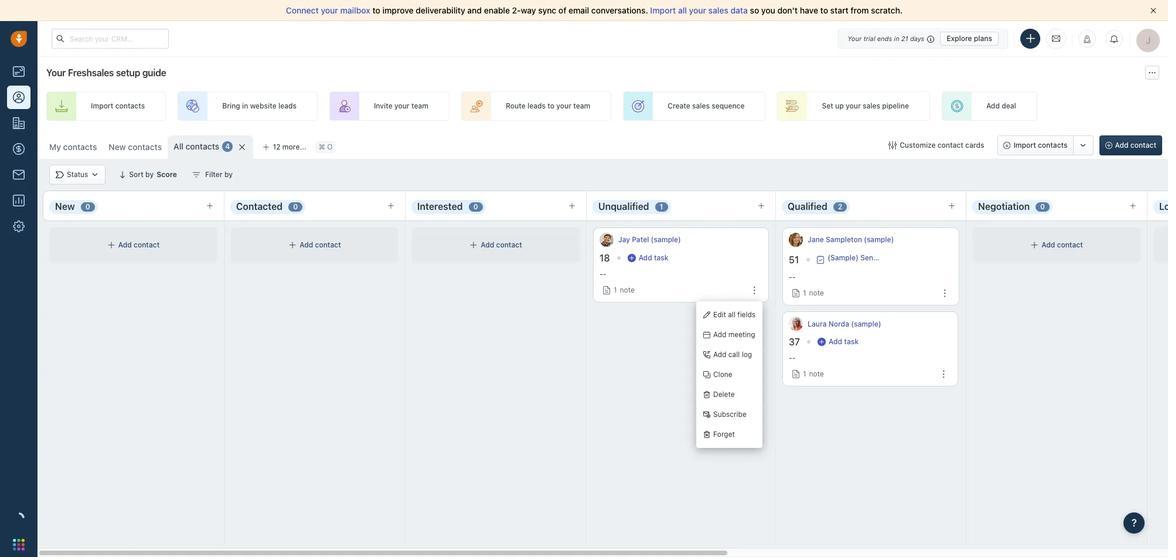 Task type: locate. For each thing, give the bounding box(es) containing it.
2 vertical spatial import
[[1014, 141, 1037, 150]]

add contact for negotiation
[[1042, 241, 1084, 249]]

1 note up laura
[[803, 289, 824, 297]]

0 vertical spatial in
[[894, 34, 900, 42]]

1 down j image
[[614, 286, 617, 294]]

to inside route leads to your team link
[[548, 102, 555, 110]]

sync
[[538, 5, 557, 15]]

1 horizontal spatial to
[[548, 102, 555, 110]]

way
[[521, 5, 536, 15]]

menu containing edit all fields
[[697, 301, 763, 448]]

your trial ends in 21 days
[[848, 34, 925, 42]]

0 vertical spatial new
[[109, 142, 126, 152]]

add call log
[[714, 350, 752, 359]]

add task down the laura norda (sample) link at the right bottom
[[829, 337, 859, 346]]

0 horizontal spatial import
[[91, 102, 113, 110]]

clone
[[714, 370, 733, 379]]

laura
[[808, 319, 827, 328]]

freshworks switcher image
[[13, 539, 25, 551]]

my
[[49, 142, 61, 152]]

by inside "button"
[[225, 170, 233, 179]]

0
[[85, 202, 90, 211], [293, 202, 298, 211], [474, 202, 478, 211], [1041, 202, 1046, 211]]

filter
[[205, 170, 223, 179]]

container_wx8msf4aqz5i3rn1 image inside filter by "button"
[[192, 171, 201, 179]]

by
[[145, 170, 154, 179], [225, 170, 233, 179]]

import
[[651, 5, 676, 15], [91, 102, 113, 110], [1014, 141, 1037, 150]]

0 horizontal spatial team
[[412, 102, 429, 110]]

2 by from the left
[[225, 170, 233, 179]]

-- down 51
[[789, 273, 796, 281]]

import contacts group
[[998, 135, 1094, 155]]

route
[[506, 102, 526, 110]]

contact
[[938, 141, 964, 150], [1131, 141, 1157, 150], [134, 241, 160, 249], [315, 241, 341, 249], [496, 241, 522, 249], [1058, 241, 1084, 249]]

0 for negotiation
[[1041, 202, 1046, 211]]

explore plans
[[947, 34, 993, 43]]

all inside menu
[[728, 310, 736, 319]]

import down your freshsales setup guide
[[91, 102, 113, 110]]

0 horizontal spatial task
[[654, 253, 669, 262]]

-- for 37
[[789, 354, 796, 362]]

0 right negotiation
[[1041, 202, 1046, 211]]

1 note down jay
[[614, 286, 635, 294]]

3 0 from the left
[[474, 202, 478, 211]]

of
[[559, 5, 567, 15]]

import for import contacts link
[[91, 102, 113, 110]]

2 horizontal spatial import
[[1014, 141, 1037, 150]]

0 horizontal spatial new
[[55, 201, 75, 212]]

(sample) right sampleton on the right top
[[864, 235, 894, 244]]

-- for 51
[[789, 273, 796, 281]]

sort by score
[[129, 170, 177, 179]]

1 up jay patel (sample) at the top right of page
[[660, 202, 664, 211]]

1 horizontal spatial import
[[651, 5, 676, 15]]

1 for 37
[[803, 370, 807, 378]]

by right the sort
[[145, 170, 154, 179]]

0 for contacted
[[293, 202, 298, 211]]

close image
[[1151, 8, 1157, 13]]

lo
[[1160, 201, 1169, 212]]

all right edit
[[728, 310, 736, 319]]

import contacts down "deal"
[[1014, 141, 1068, 150]]

new contacts
[[109, 142, 162, 152]]

enable
[[484, 5, 510, 15]]

container_wx8msf4aqz5i3rn1 image inside customize contact cards button
[[889, 141, 897, 150]]

2 horizontal spatial to
[[821, 5, 829, 15]]

improve
[[383, 5, 414, 15]]

send email image
[[1053, 34, 1061, 44]]

from
[[851, 5, 869, 15]]

to left the start
[[821, 5, 829, 15]]

2 0 from the left
[[293, 202, 298, 211]]

--
[[600, 270, 607, 279], [789, 273, 796, 281], [789, 354, 796, 362]]

1 vertical spatial all
[[728, 310, 736, 319]]

1 vertical spatial in
[[242, 102, 248, 110]]

0 vertical spatial add task
[[639, 253, 669, 262]]

task for 37
[[845, 337, 859, 346]]

add
[[987, 102, 1000, 110], [1116, 141, 1129, 150], [118, 241, 132, 249], [300, 241, 313, 249], [481, 241, 495, 249], [1042, 241, 1056, 249], [639, 253, 652, 262], [714, 330, 727, 339], [829, 337, 843, 346], [714, 350, 727, 359]]

-
[[600, 270, 603, 279], [603, 270, 607, 279], [789, 273, 793, 281], [793, 273, 796, 281], [789, 354, 793, 362], [793, 354, 796, 362]]

in right bring
[[242, 102, 248, 110]]

add task for 37
[[829, 337, 859, 346]]

import contacts inside button
[[1014, 141, 1068, 150]]

1 horizontal spatial team
[[574, 102, 591, 110]]

new for new
[[55, 201, 75, 212]]

your right route
[[557, 102, 572, 110]]

import all your sales data link
[[651, 5, 750, 15]]

import right conversations.
[[651, 5, 676, 15]]

1 horizontal spatial leads
[[528, 102, 546, 110]]

your left freshsales
[[46, 67, 66, 78]]

edit
[[714, 310, 726, 319]]

1 for 18
[[614, 286, 617, 294]]

sales left pipeline
[[863, 102, 881, 110]]

1 horizontal spatial all
[[728, 310, 736, 319]]

0 right interested
[[474, 202, 478, 211]]

(sample)
[[651, 235, 681, 244], [864, 235, 894, 244], [852, 319, 882, 328]]

deliverability
[[416, 5, 465, 15]]

add contact inside button
[[1116, 141, 1157, 150]]

status button
[[49, 165, 106, 185]]

all contacts 4
[[174, 141, 230, 151]]

new down import contacts link
[[109, 142, 126, 152]]

note down laura
[[810, 370, 824, 378]]

contacts inside import contacts link
[[115, 102, 145, 110]]

1 horizontal spatial import contacts
[[1014, 141, 1068, 150]]

1 vertical spatial task
[[845, 337, 859, 346]]

container_wx8msf4aqz5i3rn1 image
[[192, 171, 201, 179], [107, 241, 115, 249], [1031, 241, 1039, 249], [628, 254, 636, 262], [817, 255, 825, 264], [818, 338, 826, 346]]

-- for 18
[[600, 270, 607, 279]]

1 vertical spatial import
[[91, 102, 113, 110]]

0 vertical spatial task
[[654, 253, 669, 262]]

37
[[789, 337, 800, 347]]

forget
[[714, 430, 735, 439]]

in
[[894, 34, 900, 42], [242, 102, 248, 110]]

your freshsales setup guide
[[46, 67, 166, 78]]

0 vertical spatial all
[[678, 5, 687, 15]]

-- down 37
[[789, 354, 796, 362]]

1 horizontal spatial add task
[[829, 337, 859, 346]]

1 horizontal spatial new
[[109, 142, 126, 152]]

sequence
[[712, 102, 745, 110]]

-- down 18 at right
[[600, 270, 607, 279]]

import contacts for import contacts button
[[1014, 141, 1068, 150]]

1 vertical spatial new
[[55, 201, 75, 212]]

contact for interested
[[496, 241, 522, 249]]

51
[[789, 254, 799, 265]]

container_wx8msf4aqz5i3rn1 image
[[889, 141, 897, 150], [56, 171, 64, 179], [91, 171, 99, 179], [289, 241, 297, 249], [470, 241, 478, 249]]

to right mailbox
[[373, 5, 381, 15]]

o
[[327, 143, 333, 152]]

0 horizontal spatial in
[[242, 102, 248, 110]]

interested
[[418, 201, 463, 212]]

1 horizontal spatial task
[[845, 337, 859, 346]]

1 horizontal spatial by
[[225, 170, 233, 179]]

norda
[[829, 319, 850, 328]]

cards
[[966, 141, 985, 150]]

0 down status popup button
[[85, 202, 90, 211]]

note up laura
[[810, 289, 824, 297]]

team
[[412, 102, 429, 110], [574, 102, 591, 110]]

1 vertical spatial add task
[[829, 337, 859, 346]]

0 horizontal spatial your
[[46, 67, 66, 78]]

1 0 from the left
[[85, 202, 90, 211]]

website
[[250, 102, 277, 110]]

0 vertical spatial your
[[848, 34, 862, 42]]

task down the laura norda (sample) link at the right bottom
[[845, 337, 859, 346]]

to
[[373, 5, 381, 15], [821, 5, 829, 15], [548, 102, 555, 110]]

1 horizontal spatial your
[[848, 34, 862, 42]]

delete
[[714, 390, 735, 399]]

new down status popup button
[[55, 201, 75, 212]]

12 more... button
[[256, 139, 313, 155]]

0 for interested
[[474, 202, 478, 211]]

sales right create
[[693, 102, 710, 110]]

freshsales
[[68, 67, 114, 78]]

log
[[742, 350, 752, 359]]

invite your team
[[374, 102, 429, 110]]

so
[[750, 5, 760, 15]]

0 vertical spatial import contacts
[[91, 102, 145, 110]]

your
[[848, 34, 862, 42], [46, 67, 66, 78]]

new
[[109, 142, 126, 152], [55, 201, 75, 212]]

in left 21
[[894, 34, 900, 42]]

all left data
[[678, 5, 687, 15]]

import down "deal"
[[1014, 141, 1037, 150]]

Search your CRM... text field
[[52, 29, 169, 49]]

1 down l icon
[[803, 370, 807, 378]]

route leads to your team
[[506, 102, 591, 110]]

1 horizontal spatial in
[[894, 34, 900, 42]]

0 vertical spatial import
[[651, 5, 676, 15]]

import contacts down setup
[[91, 102, 145, 110]]

1 leads from the left
[[279, 102, 297, 110]]

1 by from the left
[[145, 170, 154, 179]]

menu
[[697, 301, 763, 448]]

1 vertical spatial your
[[46, 67, 66, 78]]

0 horizontal spatial add task
[[639, 253, 669, 262]]

customize
[[900, 141, 936, 150]]

0 horizontal spatial leads
[[279, 102, 297, 110]]

up
[[836, 102, 844, 110]]

create
[[668, 102, 691, 110]]

note down jay
[[620, 286, 635, 294]]

leads right route
[[528, 102, 546, 110]]

by for sort
[[145, 170, 154, 179]]

invite your team link
[[330, 91, 450, 121]]

add task for 18
[[639, 253, 669, 262]]

task down jay patel (sample) link
[[654, 253, 669, 262]]

j image
[[789, 233, 803, 247]]

import contacts for import contacts link
[[91, 102, 145, 110]]

your left data
[[689, 5, 707, 15]]

1 up l icon
[[803, 289, 807, 297]]

0 right contacted on the left top of the page
[[293, 202, 298, 211]]

4 0 from the left
[[1041, 202, 1046, 211]]

import contacts link
[[46, 91, 166, 121]]

sales
[[709, 5, 729, 15], [693, 102, 710, 110], [863, 102, 881, 110]]

my contacts button
[[43, 135, 103, 159], [49, 142, 97, 152]]

set up your sales pipeline
[[822, 102, 909, 110]]

jane
[[808, 235, 824, 244]]

0 horizontal spatial import contacts
[[91, 102, 145, 110]]

1 vertical spatial import contacts
[[1014, 141, 1068, 150]]

add task down jay patel (sample) link
[[639, 253, 669, 262]]

new for new contacts
[[109, 142, 126, 152]]

all
[[678, 5, 687, 15], [728, 310, 736, 319]]

add inside button
[[1116, 141, 1129, 150]]

2 leads from the left
[[528, 102, 546, 110]]

by right the filter
[[225, 170, 233, 179]]

mailbox
[[340, 5, 371, 15]]

your left 'trial'
[[848, 34, 862, 42]]

customize contact cards
[[900, 141, 985, 150]]

filter by button
[[185, 165, 240, 185]]

1 note down laura
[[803, 370, 824, 378]]

leads right website
[[279, 102, 297, 110]]

to right route
[[548, 102, 555, 110]]

add task
[[639, 253, 669, 262], [829, 337, 859, 346]]

0 horizontal spatial by
[[145, 170, 154, 179]]

(sample) right patel
[[651, 235, 681, 244]]

import inside button
[[1014, 141, 1037, 150]]



Task type: vqa. For each thing, say whether or not it's contained in the screenshot.
right in
yes



Task type: describe. For each thing, give the bounding box(es) containing it.
explore plans link
[[941, 31, 999, 45]]

j image
[[600, 233, 614, 247]]

by for filter
[[225, 170, 233, 179]]

more...
[[283, 142, 307, 151]]

1 for 51
[[803, 289, 807, 297]]

0 for new
[[85, 202, 90, 211]]

⌘ o
[[319, 143, 333, 152]]

all contacts link
[[174, 141, 220, 152]]

status
[[67, 170, 88, 179]]

negotiation
[[979, 201, 1030, 212]]

scratch.
[[872, 5, 903, 15]]

import for import contacts button
[[1014, 141, 1037, 150]]

contact for negotiation
[[1058, 241, 1084, 249]]

days
[[911, 34, 925, 42]]

set up your sales pipeline link
[[778, 91, 931, 121]]

note for 51
[[810, 289, 824, 297]]

your right invite
[[395, 102, 410, 110]]

21
[[902, 34, 909, 42]]

sampleton
[[826, 235, 863, 244]]

trial
[[864, 34, 876, 42]]

route leads to your team link
[[461, 91, 612, 121]]

18
[[600, 253, 610, 263]]

jay patel (sample)
[[619, 235, 681, 244]]

qualified
[[788, 201, 828, 212]]

(sample) for qualified
[[864, 235, 894, 244]]

laura norda (sample)
[[808, 319, 882, 328]]

patel
[[632, 235, 649, 244]]

what's new image
[[1084, 35, 1092, 43]]

contact for contacted
[[315, 241, 341, 249]]

0 horizontal spatial to
[[373, 5, 381, 15]]

customize contact cards button
[[881, 135, 992, 155]]

you
[[762, 5, 776, 15]]

bring
[[222, 102, 240, 110]]

contact for new
[[134, 241, 160, 249]]

note for 18
[[620, 286, 635, 294]]

plans
[[975, 34, 993, 43]]

jay patel (sample) link
[[619, 235, 681, 245]]

add contact for contacted
[[300, 241, 341, 249]]

meeting
[[729, 330, 756, 339]]

1 note for 51
[[803, 289, 824, 297]]

deal
[[1002, 102, 1017, 110]]

setup
[[116, 67, 140, 78]]

add deal
[[987, 102, 1017, 110]]

add contact for new
[[118, 241, 160, 249]]

jay
[[619, 235, 630, 244]]

contacts inside import contacts button
[[1039, 141, 1068, 150]]

bring in website leads
[[222, 102, 297, 110]]

email
[[569, 5, 590, 15]]

your left mailbox
[[321, 5, 338, 15]]

2 team from the left
[[574, 102, 591, 110]]

1 note for 18
[[614, 286, 635, 294]]

filter by
[[205, 170, 233, 179]]

set
[[822, 102, 834, 110]]

pipeline
[[883, 102, 909, 110]]

4
[[225, 142, 230, 151]]

and
[[468, 5, 482, 15]]

your for your trial ends in 21 days
[[848, 34, 862, 42]]

0 horizontal spatial all
[[678, 5, 687, 15]]

(sample) right norda
[[852, 319, 882, 328]]

ends
[[878, 34, 893, 42]]

bring in website leads link
[[178, 91, 318, 121]]

add contact button
[[1100, 135, 1163, 155]]

contacted
[[236, 201, 283, 212]]

⌘
[[319, 143, 325, 152]]

sales left data
[[709, 5, 729, 15]]

your right up
[[846, 102, 861, 110]]

add deal link
[[942, 91, 1038, 121]]

12
[[273, 142, 281, 151]]

call
[[729, 350, 740, 359]]

score
[[157, 170, 177, 179]]

l image
[[789, 317, 803, 331]]

invite
[[374, 102, 393, 110]]

1 note for 37
[[803, 370, 824, 378]]

1 team from the left
[[412, 102, 429, 110]]

2
[[838, 202, 843, 211]]

import contacts button
[[998, 135, 1074, 155]]

subscribe
[[714, 410, 747, 419]]

my contacts
[[49, 142, 97, 152]]

2-
[[512, 5, 521, 15]]

jane sampleton (sample) link
[[808, 235, 894, 245]]

fields
[[738, 310, 756, 319]]

all
[[174, 141, 184, 151]]

laura norda (sample) link
[[808, 319, 882, 329]]

(sample) for unqualified
[[651, 235, 681, 244]]

guide
[[142, 67, 166, 78]]

explore
[[947, 34, 973, 43]]

sort
[[129, 170, 144, 179]]

add meeting
[[714, 330, 756, 339]]

create sales sequence link
[[623, 91, 766, 121]]

your for your freshsales setup guide
[[46, 67, 66, 78]]

add contact for interested
[[481, 241, 522, 249]]

data
[[731, 5, 748, 15]]

jane sampleton (sample)
[[808, 235, 894, 244]]

unqualified
[[599, 201, 650, 212]]

note for 37
[[810, 370, 824, 378]]

12 more...
[[273, 142, 307, 151]]

conversations.
[[592, 5, 648, 15]]

start
[[831, 5, 849, 15]]

have
[[800, 5, 819, 15]]

task for 18
[[654, 253, 669, 262]]



